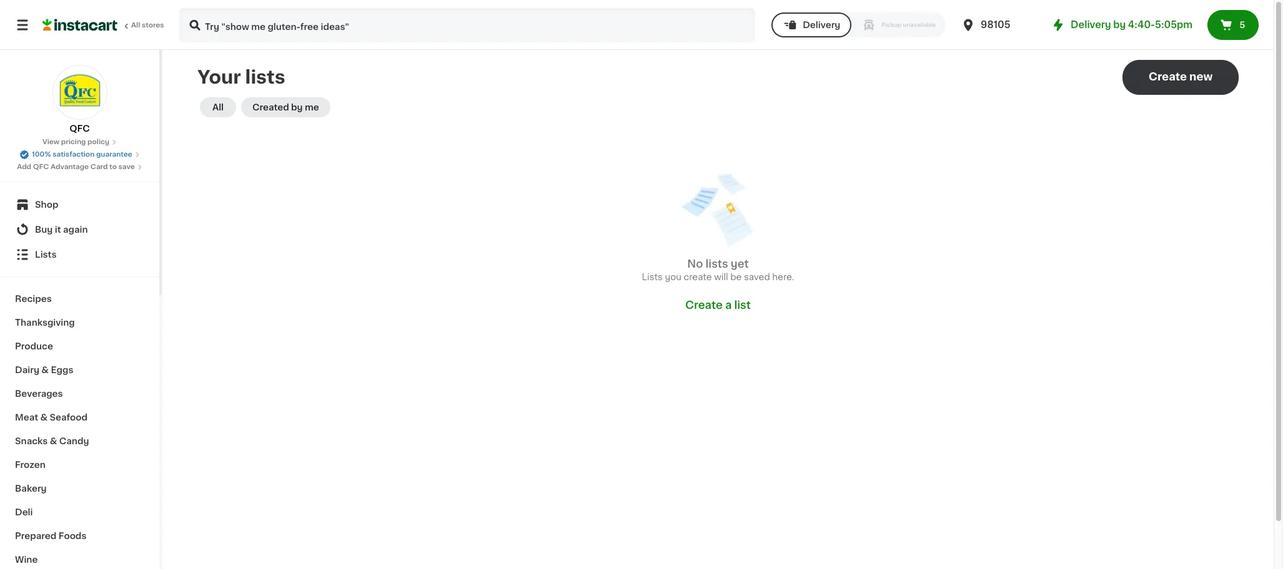 Task type: locate. For each thing, give the bounding box(es) containing it.
1 vertical spatial by
[[291, 103, 303, 112]]

create a list
[[685, 300, 751, 310]]

no lists yet lists you create will be saved here.
[[642, 259, 794, 282]]

1 vertical spatial &
[[40, 414, 48, 422]]

guarantee
[[96, 151, 132, 158]]

& for snacks
[[50, 437, 57, 446]]

lists
[[35, 250, 57, 259], [642, 273, 663, 282]]

policy
[[87, 139, 109, 146]]

lists inside no lists yet lists you create will be saved here.
[[642, 273, 663, 282]]

& inside meat & seafood link
[[40, 414, 48, 422]]

view
[[42, 139, 59, 146]]

0 vertical spatial qfc
[[69, 124, 90, 133]]

all inside all stores link
[[131, 22, 140, 29]]

1 horizontal spatial all
[[212, 103, 224, 112]]

delivery inside "button"
[[803, 21, 840, 29]]

0 vertical spatial by
[[1113, 20, 1126, 29]]

recipes link
[[7, 287, 152, 311]]

qfc
[[69, 124, 90, 133], [33, 164, 49, 171]]

all down the your
[[212, 103, 224, 112]]

create
[[684, 273, 712, 282]]

& inside dairy & eggs link
[[41, 366, 49, 375]]

create left new
[[1149, 72, 1187, 82]]

100%
[[32, 151, 51, 158]]

qfc up view pricing policy "link"
[[69, 124, 90, 133]]

produce link
[[7, 335, 152, 359]]

0 vertical spatial &
[[41, 366, 49, 375]]

beverages link
[[7, 382, 152, 406]]

eggs
[[51, 366, 73, 375]]

lists down buy
[[35, 250, 57, 259]]

0 horizontal spatial create
[[685, 300, 723, 310]]

again
[[63, 225, 88, 234]]

& left eggs
[[41, 366, 49, 375]]

1 horizontal spatial create
[[1149, 72, 1187, 82]]

save
[[118, 164, 135, 171]]

created
[[252, 103, 289, 112]]

all left stores
[[131, 22, 140, 29]]

1 vertical spatial lists
[[642, 273, 663, 282]]

buy it again
[[35, 225, 88, 234]]

frozen link
[[7, 453, 152, 477]]

1 horizontal spatial qfc
[[69, 124, 90, 133]]

snacks
[[15, 437, 48, 446]]

qfc logo image
[[52, 65, 107, 120]]

None search field
[[179, 7, 755, 42]]

to
[[109, 164, 117, 171]]

1 horizontal spatial lists
[[706, 259, 728, 269]]

0 horizontal spatial by
[[291, 103, 303, 112]]

saved
[[744, 273, 770, 282]]

delivery
[[1071, 20, 1111, 29], [803, 21, 840, 29]]

all
[[131, 22, 140, 29], [212, 103, 224, 112]]

create new button
[[1122, 60, 1239, 95]]

prepared
[[15, 532, 56, 541]]

foods
[[59, 532, 86, 541]]

add qfc advantage card to save
[[17, 164, 135, 171]]

lists left you
[[642, 273, 663, 282]]

dairy & eggs link
[[7, 359, 152, 382]]

lists
[[245, 68, 285, 86], [706, 259, 728, 269]]

delivery for delivery by 4:40-5:05pm
[[1071, 20, 1111, 29]]

beverages
[[15, 390, 63, 399]]

create inside button
[[1149, 72, 1187, 82]]

you
[[665, 273, 681, 282]]

1 horizontal spatial by
[[1113, 20, 1126, 29]]

delivery for delivery
[[803, 21, 840, 29]]

1 vertical spatial all
[[212, 103, 224, 112]]

produce
[[15, 342, 53, 351]]

all for all stores
[[131, 22, 140, 29]]

lists up will
[[706, 259, 728, 269]]

dairy & eggs
[[15, 366, 73, 375]]

new
[[1189, 72, 1213, 82]]

by left me
[[291, 103, 303, 112]]

meat & seafood
[[15, 414, 87, 422]]

add
[[17, 164, 31, 171]]

1 vertical spatial lists
[[706, 259, 728, 269]]

your
[[197, 68, 241, 86]]

delivery by 4:40-5:05pm link
[[1051, 17, 1192, 32]]

meat & seafood link
[[7, 406, 152, 430]]

create
[[1149, 72, 1187, 82], [685, 300, 723, 310]]

1 vertical spatial qfc
[[33, 164, 49, 171]]

create for create a list
[[685, 300, 723, 310]]

by
[[1113, 20, 1126, 29], [291, 103, 303, 112]]

1 vertical spatial create
[[685, 300, 723, 310]]

0 horizontal spatial all
[[131, 22, 140, 29]]

Search field
[[180, 9, 754, 41]]

& right meat
[[40, 414, 48, 422]]

& inside snacks & candy "link"
[[50, 437, 57, 446]]

5 button
[[1207, 10, 1259, 40]]

lists link
[[7, 242, 152, 267]]

lists up created
[[245, 68, 285, 86]]

by inside button
[[291, 103, 303, 112]]

recipes
[[15, 295, 52, 304]]

create left a
[[685, 300, 723, 310]]

thanksgiving
[[15, 319, 75, 327]]

0 horizontal spatial lists
[[35, 250, 57, 259]]

0 horizontal spatial lists
[[245, 68, 285, 86]]

create new
[[1149, 72, 1213, 82]]

& left candy on the bottom of the page
[[50, 437, 57, 446]]

0 horizontal spatial delivery
[[803, 21, 840, 29]]

1 horizontal spatial lists
[[642, 273, 663, 282]]

&
[[41, 366, 49, 375], [40, 414, 48, 422], [50, 437, 57, 446]]

by left 4:40-
[[1113, 20, 1126, 29]]

100% satisfaction guarantee
[[32, 151, 132, 158]]

seafood
[[50, 414, 87, 422]]

yet
[[731, 259, 749, 269]]

advantage
[[51, 164, 89, 171]]

qfc down 100%
[[33, 164, 49, 171]]

lists for no
[[706, 259, 728, 269]]

candy
[[59, 437, 89, 446]]

lists inside no lists yet lists you create will be saved here.
[[706, 259, 728, 269]]

wine
[[15, 556, 38, 565]]

0 vertical spatial create
[[1149, 72, 1187, 82]]

0 vertical spatial lists
[[245, 68, 285, 86]]

buy it again link
[[7, 217, 152, 242]]

2 vertical spatial &
[[50, 437, 57, 446]]

4:40-
[[1128, 20, 1155, 29]]

qfc link
[[52, 65, 107, 135]]

& for meat
[[40, 414, 48, 422]]

1 horizontal spatial delivery
[[1071, 20, 1111, 29]]

all inside all button
[[212, 103, 224, 112]]

will
[[714, 273, 728, 282]]

0 vertical spatial all
[[131, 22, 140, 29]]

shop link
[[7, 192, 152, 217]]

your lists
[[197, 68, 285, 86]]

98105 button
[[961, 7, 1036, 42]]

snacks & candy
[[15, 437, 89, 446]]



Task type: vqa. For each thing, say whether or not it's contained in the screenshot.
Sprouts
no



Task type: describe. For each thing, give the bounding box(es) containing it.
created by me button
[[241, 97, 330, 117]]

here.
[[772, 273, 794, 282]]

lists for your
[[245, 68, 285, 86]]

all stores link
[[42, 7, 165, 42]]

dairy
[[15, 366, 39, 375]]

by for created
[[291, 103, 303, 112]]

card
[[90, 164, 108, 171]]

prepared foods
[[15, 532, 86, 541]]

0 vertical spatial lists
[[35, 250, 57, 259]]

wine link
[[7, 548, 152, 570]]

stores
[[142, 22, 164, 29]]

all stores
[[131, 22, 164, 29]]

be
[[730, 273, 742, 282]]

list
[[734, 300, 751, 310]]

service type group
[[772, 12, 946, 37]]

bakery
[[15, 485, 47, 493]]

5:05pm
[[1155, 20, 1192, 29]]

view pricing policy
[[42, 139, 109, 146]]

prepared foods link
[[7, 525, 152, 548]]

all for all
[[212, 103, 224, 112]]

100% satisfaction guarantee button
[[19, 147, 140, 160]]

create a list link
[[685, 299, 751, 312]]

no
[[687, 259, 703, 269]]

created by me
[[252, 103, 319, 112]]

& for dairy
[[41, 366, 49, 375]]

shop
[[35, 201, 58, 209]]

pricing
[[61, 139, 86, 146]]

deli
[[15, 508, 33, 517]]

instacart logo image
[[42, 17, 117, 32]]

5
[[1239, 21, 1245, 29]]

delivery by 4:40-5:05pm
[[1071, 20, 1192, 29]]

add qfc advantage card to save link
[[17, 162, 142, 172]]

it
[[55, 225, 61, 234]]

meat
[[15, 414, 38, 422]]

thanksgiving link
[[7, 311, 152, 335]]

a
[[725, 300, 732, 310]]

by for delivery
[[1113, 20, 1126, 29]]

create for create new
[[1149, 72, 1187, 82]]

view pricing policy link
[[42, 137, 117, 147]]

delivery button
[[772, 12, 852, 37]]

me
[[305, 103, 319, 112]]

satisfaction
[[53, 151, 94, 158]]

frozen
[[15, 461, 45, 470]]

0 horizontal spatial qfc
[[33, 164, 49, 171]]

snacks & candy link
[[7, 430, 152, 453]]

deli link
[[7, 501, 152, 525]]

all button
[[200, 97, 236, 117]]

buy
[[35, 225, 53, 234]]

bakery link
[[7, 477, 152, 501]]

98105
[[981, 20, 1010, 29]]



